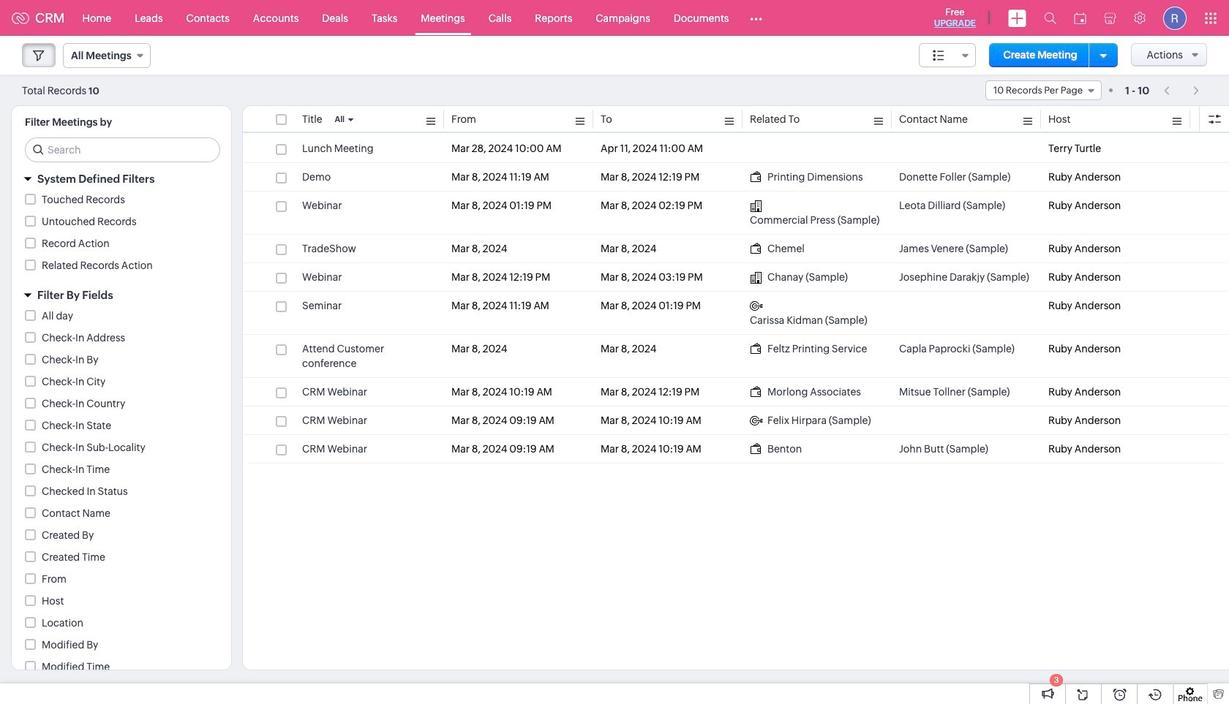 Task type: locate. For each thing, give the bounding box(es) containing it.
create menu element
[[999, 0, 1035, 35]]

calendar image
[[1074, 12, 1086, 24]]

row group
[[243, 135, 1229, 464]]

None field
[[63, 43, 150, 68], [919, 43, 976, 67], [985, 80, 1102, 100], [63, 43, 150, 68], [985, 80, 1102, 100]]

Other Modules field
[[741, 6, 772, 30]]

profile element
[[1154, 0, 1195, 35]]

navigation
[[1157, 80, 1207, 101]]

create menu image
[[1008, 9, 1026, 27]]

size image
[[933, 49, 944, 62]]



Task type: describe. For each thing, give the bounding box(es) containing it.
Search text field
[[26, 138, 219, 162]]

logo image
[[12, 12, 29, 24]]

none field size
[[919, 43, 976, 67]]

search element
[[1035, 0, 1065, 36]]

profile image
[[1163, 6, 1187, 30]]

search image
[[1044, 12, 1056, 24]]



Task type: vqa. For each thing, say whether or not it's contained in the screenshot.
Search text box
yes



